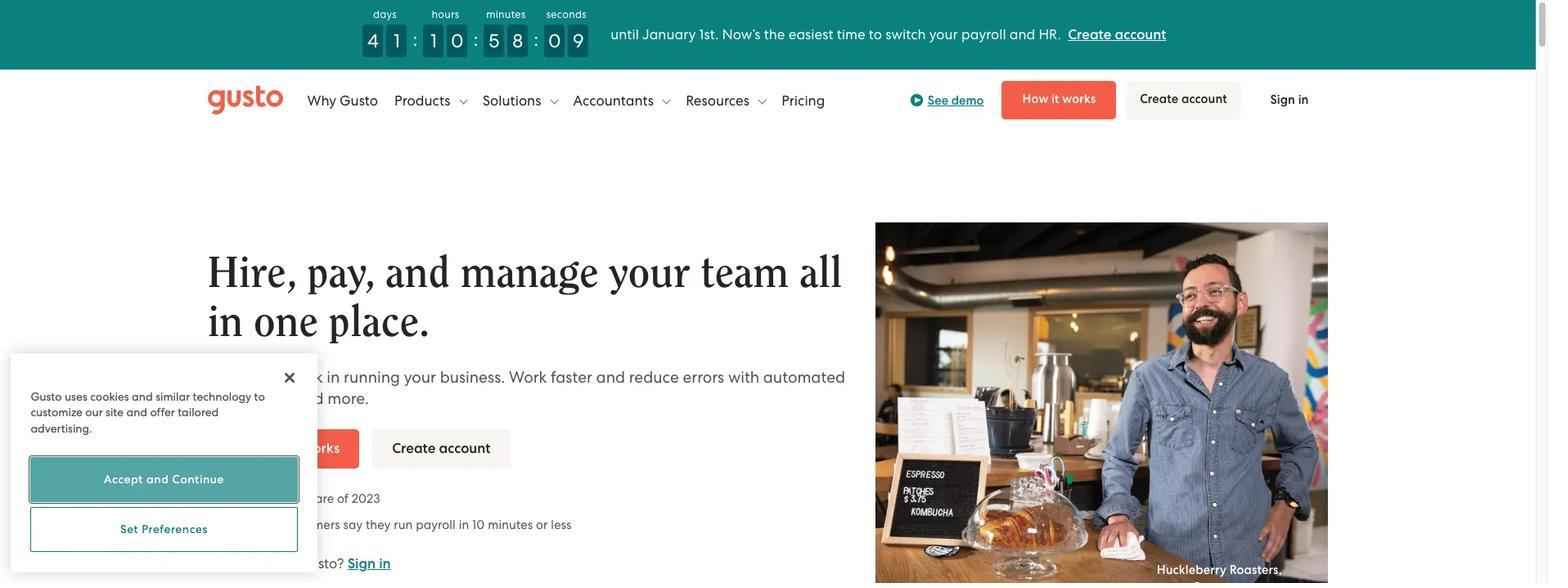 Task type: locate. For each thing, give the bounding box(es) containing it.
solutions button
[[483, 76, 558, 125]]

0 vertical spatial create
[[1068, 26, 1112, 43]]

your inside the hire, pay, and manage your team all in one place.
[[609, 252, 690, 295]]

0 vertical spatial create account link
[[1068, 26, 1167, 43]]

8
[[513, 29, 523, 52]]

1 vertical spatial create
[[1140, 92, 1179, 106]]

0 down hours
[[451, 29, 464, 52]]

1 horizontal spatial 4
[[367, 29, 379, 52]]

0 vertical spatial how
[[1023, 92, 1049, 106]]

0 vertical spatial of
[[337, 492, 349, 506]]

1 horizontal spatial of
[[337, 492, 349, 506]]

1 horizontal spatial account
[[1115, 26, 1167, 43]]

of right out
[[257, 518, 269, 532]]

0 horizontal spatial :
[[413, 28, 418, 51]]

january
[[642, 26, 696, 43]]

1 horizontal spatial sign in link
[[1251, 82, 1329, 119]]

works right 'it'
[[1062, 92, 1096, 106]]

1 horizontal spatial create account
[[1140, 92, 1227, 106]]

0 horizontal spatial your
[[404, 368, 436, 387]]

1 vertical spatial how
[[227, 440, 257, 457]]

:
[[413, 28, 418, 51], [473, 28, 478, 51], [534, 28, 539, 51]]

1 horizontal spatial to
[[869, 26, 882, 43]]

2 vertical spatial your
[[404, 368, 436, 387]]

the inside put the joy back in running your business. work faster and reduce errors with automated payroll, hr, and more.
[[235, 368, 259, 387]]

it
[[1052, 92, 1059, 106]]

0 horizontal spatial to
[[254, 390, 265, 403]]

and right "faster"
[[596, 368, 625, 387]]

to right time
[[869, 26, 882, 43]]

to left the hr,
[[254, 390, 265, 403]]

1 vertical spatial sign
[[348, 555, 376, 573]]

2 0 from the left
[[548, 29, 561, 52]]

0 horizontal spatial how
[[227, 440, 257, 457]]

1 vertical spatial create account link
[[1126, 81, 1241, 119]]

hr.
[[1039, 26, 1061, 43]]

and up place.
[[385, 252, 450, 295]]

1 vertical spatial your
[[609, 252, 690, 295]]

2 vertical spatial create account link
[[372, 429, 510, 469]]

0 vertical spatial works
[[1062, 92, 1096, 106]]

2 horizontal spatial create
[[1140, 92, 1179, 106]]

0 vertical spatial to
[[869, 26, 882, 43]]

site
[[106, 406, 124, 419]]

gusto up customize
[[31, 390, 62, 403]]

0 vertical spatial account
[[1115, 26, 1167, 43]]

already
[[207, 555, 258, 572]]

2023
[[352, 492, 380, 506]]

how down the payroll,
[[227, 440, 257, 457]]

2 horizontal spatial gusto
[[340, 92, 378, 108]]

: left 5
[[473, 28, 478, 51]]

see
[[928, 93, 949, 108]]

0
[[451, 29, 464, 52], [548, 29, 561, 52]]

1 horizontal spatial 1
[[430, 29, 437, 52]]

create account
[[1140, 92, 1227, 106], [392, 440, 491, 457]]

put
[[207, 368, 231, 387]]

0 horizontal spatial the
[[235, 368, 259, 387]]

the inside until january 1st. now's the easiest time to switch your payroll and hr. create account
[[764, 26, 785, 43]]

automated
[[763, 368, 845, 387]]

1 horizontal spatial works
[[1062, 92, 1096, 106]]

set
[[120, 523, 138, 536]]

0 horizontal spatial payroll
[[416, 518, 456, 532]]

of left 2023
[[337, 492, 349, 506]]

1 horizontal spatial create
[[1068, 26, 1112, 43]]

gusto down the hr,
[[260, 440, 298, 457]]

payroll,
[[207, 389, 262, 408]]

2 vertical spatial gusto
[[260, 440, 298, 457]]

in
[[1298, 92, 1309, 107], [207, 301, 243, 344], [327, 368, 340, 387], [459, 518, 469, 532], [379, 555, 391, 573]]

reduce
[[629, 368, 679, 387]]

1 horizontal spatial :
[[473, 28, 478, 51]]

create
[[1068, 26, 1112, 43], [1140, 92, 1179, 106], [392, 440, 436, 457]]

1 vertical spatial 4
[[272, 518, 279, 532]]

work
[[509, 368, 547, 387]]

why gusto
[[307, 92, 378, 108]]

1 down days
[[394, 29, 400, 52]]

: up products
[[413, 28, 418, 51]]

10
[[472, 518, 485, 532]]

put the joy back in running your business. work faster and reduce errors with automated payroll, hr, and more.
[[207, 368, 845, 408]]

to
[[869, 26, 882, 43], [254, 390, 265, 403]]

4 down payroll
[[272, 518, 279, 532]]

0 vertical spatial gusto
[[340, 92, 378, 108]]

works for how it works
[[1062, 92, 1096, 106]]

1 horizontal spatial 0
[[548, 29, 561, 52]]

works for how gusto works
[[302, 440, 340, 457]]

in inside put the joy back in running your business. work faster and reduce errors with automated payroll, hr, and more.
[[327, 368, 340, 387]]

software
[[282, 492, 334, 506]]

your
[[929, 26, 958, 43], [609, 252, 690, 295], [404, 368, 436, 387]]

2 1 from the left
[[430, 29, 437, 52]]

1 vertical spatial to
[[254, 390, 265, 403]]

and right accept
[[146, 473, 169, 486]]

see demo link
[[910, 90, 984, 110]]

4 down days
[[367, 29, 379, 52]]

1 vertical spatial the
[[235, 368, 259, 387]]

minutes up 5
[[486, 8, 526, 20]]

create account inside main element
[[1140, 92, 1227, 106]]

0 horizontal spatial 0
[[451, 29, 464, 52]]

: for 1
[[413, 28, 418, 51]]

1 down hours
[[430, 29, 437, 52]]

the up the payroll,
[[235, 368, 259, 387]]

1 horizontal spatial sign
[[1270, 92, 1295, 107]]

and up "offer"
[[132, 390, 153, 403]]

2 horizontal spatial :
[[534, 28, 539, 51]]

0 left 9
[[548, 29, 561, 52]]

gusto
[[340, 92, 378, 108], [31, 390, 62, 403], [260, 440, 298, 457]]

2 vertical spatial create
[[392, 440, 436, 457]]

0 vertical spatial sign in link
[[1251, 82, 1329, 119]]

2 : from the left
[[473, 28, 478, 51]]

and
[[1010, 26, 1035, 43], [385, 252, 450, 295], [596, 368, 625, 387], [295, 389, 324, 408], [132, 390, 153, 403], [126, 406, 147, 419], [146, 473, 169, 486]]

switch
[[886, 26, 926, 43]]

0 horizontal spatial gusto
[[31, 390, 62, 403]]

1 vertical spatial works
[[302, 440, 340, 457]]

or
[[536, 518, 548, 532]]

3 : from the left
[[534, 28, 539, 51]]

of
[[337, 492, 349, 506], [257, 518, 269, 532]]

pricing link
[[782, 76, 825, 125]]

all
[[799, 252, 842, 295]]

days
[[373, 8, 397, 20]]

1 horizontal spatial the
[[764, 26, 785, 43]]

why gusto link
[[307, 76, 378, 125]]

the
[[764, 26, 785, 43], [235, 368, 259, 387]]

1 horizontal spatial gusto
[[260, 440, 298, 457]]

#1 payroll software of 2023
[[222, 492, 380, 506]]

1 vertical spatial account
[[1182, 92, 1227, 106]]

how left 'it'
[[1023, 92, 1049, 106]]

1 vertical spatial sign in link
[[348, 555, 391, 573]]

works up software
[[302, 440, 340, 457]]

2 vertical spatial account
[[439, 440, 491, 457]]

accountants
[[573, 92, 657, 108]]

works
[[1062, 92, 1096, 106], [302, 440, 340, 457]]

sign in link
[[1251, 82, 1329, 119], [348, 555, 391, 573]]

tiny image
[[915, 97, 921, 103]]

payroll
[[961, 26, 1006, 43], [416, 518, 456, 532]]

1 horizontal spatial your
[[609, 252, 690, 295]]

1 vertical spatial create account
[[392, 440, 491, 457]]

how
[[1023, 92, 1049, 106], [227, 440, 257, 457]]

1 : from the left
[[413, 28, 418, 51]]

0 horizontal spatial works
[[302, 440, 340, 457]]

minutes
[[486, 8, 526, 20], [488, 518, 533, 532]]

0 vertical spatial sign
[[1270, 92, 1295, 107]]

accept
[[104, 473, 143, 486]]

0 vertical spatial your
[[929, 26, 958, 43]]

gusto right why
[[340, 92, 378, 108]]

and inside the hire, pay, and manage your team all in one place.
[[385, 252, 450, 295]]

and left hr.
[[1010, 26, 1035, 43]]

: right '8'
[[534, 28, 539, 51]]

your inside until january 1st. now's the easiest time to switch your payroll and hr. create account
[[929, 26, 958, 43]]

products button
[[394, 76, 467, 125]]

1 vertical spatial gusto
[[31, 390, 62, 403]]

payroll right run
[[416, 518, 456, 532]]

gusto for how gusto works
[[260, 440, 298, 457]]

0 vertical spatial the
[[764, 26, 785, 43]]

2 horizontal spatial account
[[1182, 92, 1227, 106]]

until
[[611, 26, 639, 43]]

to inside until january 1st. now's the easiest time to switch your payroll and hr. create account
[[869, 26, 882, 43]]

0 horizontal spatial 1
[[394, 29, 400, 52]]

payroll left hr.
[[961, 26, 1006, 43]]

sign
[[1270, 92, 1295, 107], [348, 555, 376, 573]]

minutes left or
[[488, 518, 533, 532]]

works inside main element
[[1062, 92, 1096, 106]]

1 horizontal spatial payroll
[[961, 26, 1006, 43]]

0 horizontal spatial of
[[257, 518, 269, 532]]

gusto inside "link"
[[340, 92, 378, 108]]

0 vertical spatial payroll
[[961, 26, 1006, 43]]

1 vertical spatial payroll
[[416, 518, 456, 532]]

1
[[394, 29, 400, 52], [430, 29, 437, 52]]

roasters,
[[1230, 563, 1282, 578]]

the right now's
[[764, 26, 785, 43]]

2 horizontal spatial your
[[929, 26, 958, 43]]

0 vertical spatial create account
[[1140, 92, 1227, 106]]

how inside main element
[[1023, 92, 1049, 106]]

account inside main element
[[1182, 92, 1227, 106]]

gusto for why gusto
[[340, 92, 378, 108]]

say
[[343, 518, 363, 532]]

set preferences button
[[31, 507, 298, 552]]

1 horizontal spatial how
[[1023, 92, 1049, 106]]

easiest
[[789, 26, 833, 43]]

already using gusto? sign in
[[207, 555, 391, 573]]

0 horizontal spatial account
[[439, 440, 491, 457]]



Task type: vqa. For each thing, say whether or not it's contained in the screenshot.
s
no



Task type: describe. For each thing, give the bounding box(es) containing it.
how it works
[[1023, 92, 1096, 106]]

create inside main element
[[1140, 92, 1179, 106]]

and inside until january 1st. now's the easiest time to switch your payroll and hr. create account
[[1010, 26, 1035, 43]]

1st.
[[699, 26, 719, 43]]

huckleberry
[[1157, 563, 1227, 578]]

and inside accept and continue "button"
[[146, 473, 169, 486]]

preferences
[[142, 523, 208, 536]]

your inside put the joy back in running your business. work faster and reduce errors with automated payroll, hr, and more.
[[404, 368, 436, 387]]

0 vertical spatial minutes
[[486, 8, 526, 20]]

joy
[[262, 368, 284, 387]]

payroll inside until january 1st. now's the easiest time to switch your payroll and hr. create account
[[961, 26, 1006, 43]]

gusto inside "gusto uses cookies and similar technology to customize our site and offer tailored advertising."
[[31, 390, 62, 403]]

0 horizontal spatial create
[[392, 440, 436, 457]]

advertising.
[[31, 422, 92, 435]]

0 horizontal spatial 4
[[272, 518, 279, 532]]

0 horizontal spatial create account
[[392, 440, 491, 457]]

accept and continue button
[[31, 457, 298, 502]]

hours
[[432, 8, 459, 20]]

hire,
[[207, 252, 297, 295]]

set preferences
[[120, 523, 208, 536]]

0 vertical spatial 4
[[367, 29, 379, 52]]

less
[[551, 518, 572, 532]]

9
[[573, 29, 584, 52]]

sign inside sign in link
[[1270, 92, 1295, 107]]

team
[[701, 252, 789, 295]]

payroll
[[240, 492, 279, 506]]

3
[[225, 518, 232, 532]]

why
[[307, 92, 336, 108]]

cookies
[[90, 390, 129, 403]]

more.
[[328, 389, 369, 408]]

business.
[[440, 368, 505, 387]]

technology
[[193, 390, 251, 403]]

create account link inside main element
[[1126, 81, 1241, 119]]

how for how gusto works
[[227, 440, 257, 457]]

gusto?
[[299, 555, 344, 572]]

1 vertical spatial of
[[257, 518, 269, 532]]

and down 'back'
[[295, 389, 324, 408]]

0 horizontal spatial sign in link
[[348, 555, 391, 573]]

our
[[85, 406, 103, 419]]

customize
[[31, 406, 83, 419]]

they
[[366, 518, 391, 532]]

uses
[[65, 390, 87, 403]]

#1
[[225, 492, 237, 506]]

using
[[261, 555, 296, 572]]

sign in
[[1270, 92, 1309, 107]]

how gusto works
[[227, 440, 340, 457]]

out
[[235, 518, 254, 532]]

solutions
[[483, 92, 545, 108]]

: for 8
[[534, 28, 539, 51]]

errors
[[683, 368, 724, 387]]

running
[[344, 368, 400, 387]]

how for how it works
[[1023, 92, 1049, 106]]

: for 0
[[473, 28, 478, 51]]

pricing
[[782, 92, 825, 108]]

3 out of 4 customers say they run payroll in 10 minutes or less
[[222, 518, 572, 532]]

pay,
[[307, 252, 375, 295]]

back
[[288, 368, 323, 387]]

manage
[[460, 252, 599, 295]]

accountants button
[[573, 76, 671, 125]]

main element
[[207, 76, 1329, 125]]

gusto uses cookies and similar technology to customize our site and offer tailored advertising.
[[31, 390, 265, 435]]

continue
[[172, 473, 224, 486]]

huckleberry roasters,
[[1157, 563, 1282, 578]]

online payroll services, hr, and benefits | gusto image
[[207, 86, 283, 115]]

see demo
[[928, 93, 984, 108]]

hire, pay, and manage your team all in one place.
[[207, 252, 842, 344]]

hr,
[[266, 389, 291, 408]]

with
[[728, 368, 760, 387]]

time
[[837, 26, 866, 43]]

tailored
[[178, 406, 219, 419]]

until january 1st. now's the easiest time to switch your payroll and hr. create account
[[611, 26, 1167, 43]]

1 vertical spatial minutes
[[488, 518, 533, 532]]

gusto image image
[[876, 223, 1329, 583]]

1 0 from the left
[[451, 29, 464, 52]]

resources button
[[686, 76, 766, 125]]

resources
[[686, 92, 753, 108]]

faster
[[551, 368, 592, 387]]

customers
[[282, 518, 340, 532]]

in inside the hire, pay, and manage your team all in one place.
[[207, 301, 243, 344]]

similar
[[156, 390, 190, 403]]

place.
[[329, 301, 430, 344]]

how it works link
[[1002, 81, 1117, 119]]

products
[[394, 92, 454, 108]]

run
[[394, 518, 413, 532]]

to inside "gusto uses cookies and similar technology to customize our site and offer tailored advertising."
[[254, 390, 265, 403]]

seconds
[[546, 8, 587, 20]]

accept and continue
[[104, 473, 224, 486]]

1 1 from the left
[[394, 29, 400, 52]]

one
[[254, 301, 318, 344]]

offer
[[150, 406, 175, 419]]

how gusto works link
[[207, 429, 359, 469]]

5
[[489, 29, 500, 52]]

and right site
[[126, 406, 147, 419]]

0 horizontal spatial sign
[[348, 555, 376, 573]]



